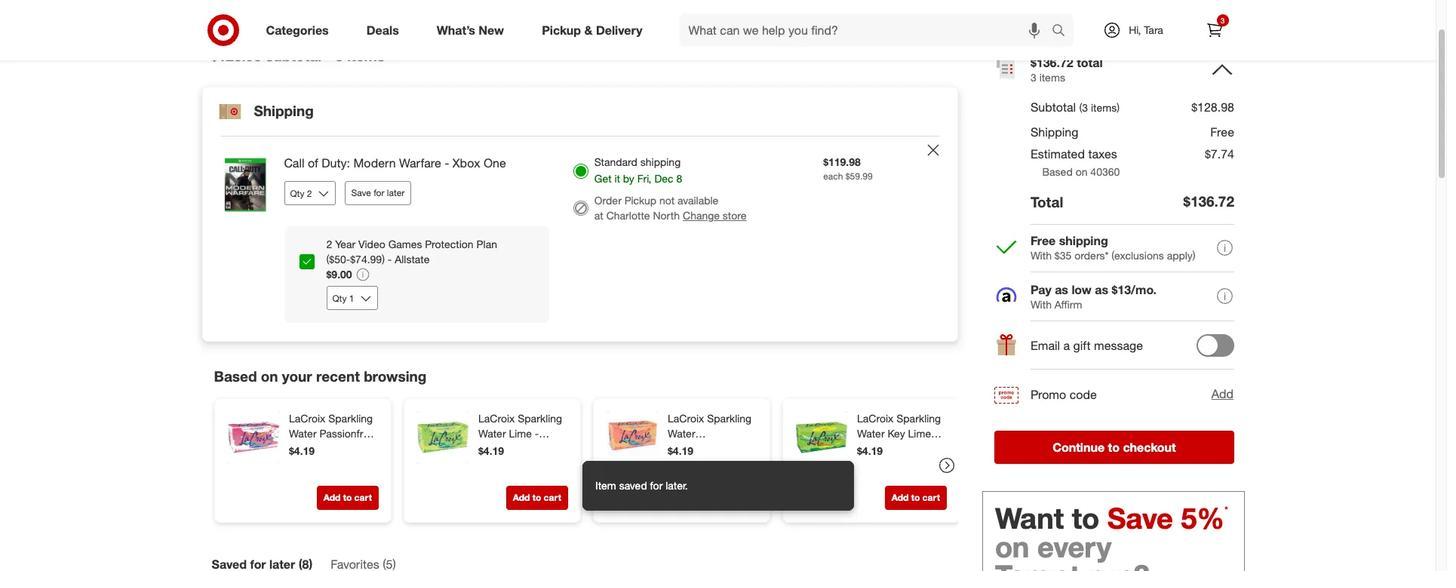 Task type: vqa. For each thing, say whether or not it's contained in the screenshot.
SHOW MORE IMAGES
no



Task type: locate. For each thing, give the bounding box(es) containing it.
0 vertical spatial shipping
[[640, 156, 681, 169]]

affirm
[[1054, 298, 1082, 311]]

saved
[[619, 479, 647, 492]]

to
[[1108, 440, 1119, 455], [343, 492, 351, 503], [532, 492, 541, 503], [911, 492, 920, 503], [1071, 501, 1099, 535]]

based left your
[[214, 368, 257, 385]]

to for lacroix sparkling water passionfruit - 8pk/12 fl oz cans
[[343, 492, 351, 503]]

free inside the free shipping with $35 orders* (exclusions apply)
[[1030, 233, 1055, 248]]

item removed from cart.
[[595, 479, 709, 492]]

checkout
[[1123, 440, 1176, 455]]

2 lime from the left
[[908, 427, 931, 440]]

1 vertical spatial with
[[1030, 298, 1051, 311]]

3 for 3 items
[[335, 47, 343, 64]]

add to cart for lacroix sparkling water key lime - 8pk/12 fl oz cans
[[891, 492, 940, 503]]

with down "pay"
[[1030, 298, 1051, 311]]

total
[[1030, 193, 1063, 210]]

add to cart down lacroix sparkling water lime - 8pk/12 fl oz cans at the left
[[512, 492, 561, 503]]

fl
[[331, 442, 337, 455], [514, 442, 519, 455], [892, 442, 898, 455], [703, 473, 709, 485]]

0 horizontal spatial for
[[374, 187, 384, 199]]

sparkling inside "lacroix sparkling water key lime - 8pk/12 fl oz cans"
[[896, 412, 941, 425]]

order
[[994, 18, 1041, 39], [594, 194, 622, 207]]

1 vertical spatial shipping
[[1030, 124, 1078, 139]]

order for order pickup not available at charlotte north change store
[[594, 194, 622, 207]]

0 vertical spatial $128.98
[[211, 47, 262, 64]]

1 horizontal spatial add to cart
[[512, 492, 561, 503]]

$128.98 up $7.74
[[1191, 100, 1234, 115]]

0 horizontal spatial cart
[[354, 492, 372, 503]]

1 vertical spatial shipping
[[1059, 233, 1108, 248]]

$136.72 for $136.72
[[1183, 193, 1234, 210]]

1 water from the left
[[289, 427, 316, 440]]

3 add to cart button from the left
[[884, 486, 947, 510]]

0 horizontal spatial on
[[261, 368, 278, 385]]

1 add to cart from the left
[[323, 492, 372, 503]]

1 $4.19 from the left
[[289, 445, 314, 457]]

0 horizontal spatial shipping
[[640, 156, 681, 169]]

lacroix inside "lacroix sparkling water key lime - 8pk/12 fl oz cans"
[[857, 412, 893, 425]]

add for lacroix sparkling water passionfruit - 8pk/12 fl oz cans
[[323, 492, 340, 503]]

items up 'subtotal'
[[1039, 71, 1065, 84]]

2 vertical spatial 3
[[1030, 71, 1036, 84]]

order left search
[[994, 18, 1041, 39]]

browsing
[[364, 368, 427, 385]]

3 right the tara
[[1221, 16, 1225, 25]]

on for your
[[261, 368, 278, 385]]

1 vertical spatial free
[[1030, 233, 1055, 248]]

pickup up charlotte
[[624, 194, 656, 207]]

new
[[479, 22, 504, 37]]

message
[[1094, 338, 1143, 353]]

sparkling inside lacroix sparkling water lime - 8pk/12 fl oz cans
[[517, 412, 562, 425]]

one
[[484, 156, 506, 171]]

sparkling inside lacroix sparkling water passionfruit - 8pk/12 fl oz cans
[[328, 412, 372, 425]]

1 horizontal spatial shipping
[[1059, 233, 1108, 248]]

fri,
[[637, 172, 651, 185]]

cart
[[354, 492, 372, 503], [543, 492, 561, 503], [922, 492, 940, 503]]

2 sparkling from the left
[[517, 412, 562, 425]]

it
[[614, 172, 620, 185]]

item for item saved for later.
[[595, 479, 616, 492]]

total
[[1076, 55, 1102, 70]]

to down lacroix sparkling water passionfruit - 8pk/12 fl oz cans
[[343, 492, 351, 503]]

2 water from the left
[[478, 427, 506, 440]]

lacroix for lacroix sparkling water pamplemousse (grapefruit) - 8pk/12 fl oz cans
[[667, 412, 704, 425]]

continue to checkout
[[1052, 440, 1176, 455]]

shipping up the estimated
[[1030, 124, 1078, 139]]

hi,
[[1129, 23, 1141, 36]]

on left your
[[261, 368, 278, 385]]

later.
[[665, 479, 688, 492]]

lacroix sparkling water pamplemousse (grapefruit) - 8pk/12 fl oz cans image
[[605, 411, 658, 464], [605, 411, 658, 464]]

- inside "lacroix sparkling water key lime - 8pk/12 fl oz cans"
[[934, 427, 938, 440]]

video
[[358, 238, 385, 251]]

3 $4.19 from the left
[[667, 445, 693, 457]]

0 horizontal spatial add to cart button
[[316, 486, 378, 510]]

$128.98 for $128.98
[[1191, 100, 1234, 115]]

free up $35
[[1030, 233, 1055, 248]]

sparkling for lime
[[517, 412, 562, 425]]

to down lacroix sparkling water lime - 8pk/12 fl oz cans at the left
[[532, 492, 541, 503]]

add button
[[1210, 385, 1234, 404]]

1 vertical spatial order
[[594, 194, 622, 207]]

0 horizontal spatial items
[[347, 47, 385, 64]]

0 vertical spatial for
[[374, 187, 384, 199]]

shipping up dec
[[640, 156, 681, 169]]

1 horizontal spatial order
[[994, 18, 1041, 39]]

add to cart button
[[316, 486, 378, 510], [506, 486, 568, 510], [884, 486, 947, 510]]

none radio inside cart item ready to fulfill group
[[573, 164, 588, 179]]

lacroix inside lacroix sparkling water pamplemousse (grapefruit) - 8pk/12 fl oz cans
[[667, 412, 704, 425]]

deals
[[366, 22, 399, 37]]

shipping up call
[[254, 101, 314, 119]]

1 horizontal spatial save
[[1107, 501, 1173, 535]]

None radio
[[573, 164, 588, 179]]

standard shipping get it by fri, dec 8
[[594, 156, 682, 185]]

for inside button
[[374, 187, 384, 199]]

1 vertical spatial pickup
[[624, 194, 656, 207]]

to for lacroix sparkling water lime - 8pk/12 fl oz cans
[[532, 492, 541, 503]]

lacroix sparkling water pamplemousse (grapefruit) - 8pk/12 fl oz cans
[[667, 412, 751, 485]]

pickup left &
[[542, 22, 581, 37]]

2 cart from the left
[[543, 492, 561, 503]]

3 water from the left
[[667, 427, 695, 440]]

0 vertical spatial save
[[351, 187, 371, 199]]

5%
[[1181, 501, 1224, 535]]

1 horizontal spatial on
[[995, 529, 1029, 564]]

$136.72 total 3 items
[[1030, 55, 1102, 84]]

2 horizontal spatial add to cart
[[891, 492, 940, 503]]

3 lacroix from the left
[[667, 412, 704, 425]]

free
[[1210, 124, 1234, 139], [1030, 233, 1055, 248]]

lacroix inside lacroix sparkling water lime - 8pk/12 fl oz cans
[[478, 412, 514, 425]]

lacroix
[[289, 412, 325, 425], [478, 412, 514, 425], [667, 412, 704, 425], [857, 412, 893, 425]]

8
[[676, 172, 682, 185]]

1 horizontal spatial for
[[650, 479, 662, 492]]

1 horizontal spatial 3
[[1030, 71, 1036, 84]]

1 lime from the left
[[508, 427, 531, 440]]

3
[[1221, 16, 1225, 25], [335, 47, 343, 64], [1030, 71, 1036, 84]]

add to cart down "lacroix sparkling water key lime - 8pk/12 fl oz cans"
[[891, 492, 940, 503]]

$136.72 inside $136.72 total 3 items
[[1030, 55, 1073, 70]]

1 horizontal spatial $136.72
[[1183, 193, 1234, 210]]

2 lacroix from the left
[[478, 412, 514, 425]]

to right continue
[[1108, 440, 1119, 455]]

$4.19
[[289, 445, 314, 457], [478, 445, 504, 457], [667, 445, 693, 457], [857, 445, 882, 457]]

0 horizontal spatial 3
[[335, 47, 343, 64]]

3 up 'subtotal'
[[1030, 71, 1036, 84]]

1 vertical spatial $128.98
[[1191, 100, 1234, 115]]

save left 5% at the bottom of page
[[1107, 501, 1173, 535]]

affirm image
[[994, 285, 1018, 309], [996, 287, 1016, 302]]

1 vertical spatial save
[[1107, 501, 1173, 535]]

call of duty: modern warfare - xbox one image
[[215, 155, 275, 215]]

0 vertical spatial based
[[1042, 166, 1073, 178]]

order inside order pickup not available at charlotte north change store
[[594, 194, 622, 207]]

water inside lacroix sparkling water passionfruit - 8pk/12 fl oz cans
[[289, 427, 316, 440]]

1 with from the top
[[1030, 249, 1051, 262]]

based for based on your recent browsing
[[214, 368, 257, 385]]

water inside lacroix sparkling water pamplemousse (grapefruit) - 8pk/12 fl oz cans
[[667, 427, 695, 440]]

-
[[445, 156, 449, 171], [388, 253, 392, 266], [534, 427, 539, 440], [934, 427, 938, 440], [289, 442, 293, 455], [724, 457, 728, 470]]

1 vertical spatial based
[[214, 368, 257, 385]]

lime
[[508, 427, 531, 440], [908, 427, 931, 440]]

add to cart down lacroix sparkling water passionfruit - 8pk/12 fl oz cans
[[323, 492, 372, 503]]

protection
[[425, 238, 474, 251]]

order pickup not available at charlotte north change store
[[594, 194, 747, 222]]

with left $35
[[1030, 249, 1051, 262]]

0 horizontal spatial order
[[594, 194, 622, 207]]

3 right subtotal
[[335, 47, 343, 64]]

alert inside cart item ready to fulfill group
[[299, 237, 534, 310]]

based on 40360
[[1042, 166, 1120, 178]]

estimated
[[1030, 146, 1085, 161]]

order up at
[[594, 194, 622, 207]]

sparkling inside lacroix sparkling water pamplemousse (grapefruit) - 8pk/12 fl oz cans
[[707, 412, 751, 425]]

4 $4.19 from the left
[[857, 445, 882, 457]]

alert containing 2 year video games protection plan ($50-$74.99) - allstate
[[299, 237, 534, 310]]

$128.98 for $128.98 subtotal
[[211, 47, 262, 64]]

item for item removed from cart.
[[595, 479, 616, 492]]

based
[[1042, 166, 1073, 178], [214, 368, 257, 385]]

0 horizontal spatial as
[[1055, 282, 1068, 297]]

0 horizontal spatial $128.98
[[211, 47, 262, 64]]

1 horizontal spatial items
[[1039, 71, 1065, 84]]

code
[[1069, 387, 1097, 402]]

based down the estimated
[[1042, 166, 1073, 178]]

0 horizontal spatial free
[[1030, 233, 1055, 248]]

items down "deals"
[[347, 47, 385, 64]]

1 horizontal spatial pickup
[[624, 194, 656, 207]]

2 horizontal spatial add to cart button
[[884, 486, 947, 510]]

shipping up orders*
[[1059, 233, 1108, 248]]

0 vertical spatial pickup
[[542, 22, 581, 37]]

to right want
[[1071, 501, 1099, 535]]

($50-
[[326, 253, 350, 266]]

lacroix for lacroix sparkling water passionfruit - 8pk/12 fl oz cans
[[289, 412, 325, 425]]

$136.72 down search button
[[1030, 55, 1073, 70]]

item saved for later.
[[595, 479, 688, 492]]

1 horizontal spatial add to cart button
[[506, 486, 568, 510]]

0 vertical spatial shipping
[[254, 101, 314, 119]]

1 horizontal spatial $128.98
[[1191, 100, 1234, 115]]

1 horizontal spatial cart
[[543, 492, 561, 503]]

sparkling for pamplemousse
[[707, 412, 751, 425]]

search button
[[1045, 14, 1081, 50]]

on left every
[[995, 529, 1029, 564]]

lime inside lacroix sparkling water lime - 8pk/12 fl oz cans
[[508, 427, 531, 440]]

water inside "lacroix sparkling water key lime - 8pk/12 fl oz cans"
[[857, 427, 884, 440]]

cans inside lacroix sparkling water pamplemousse (grapefruit) - 8pk/12 fl oz cans
[[725, 473, 750, 485]]

4 water from the left
[[857, 427, 884, 440]]

1 vertical spatial on
[[261, 368, 278, 385]]

What can we help you find? suggestions appear below search field
[[679, 14, 1055, 47]]

add to cart for lacroix sparkling water passionfruit - 8pk/12 fl oz cans
[[323, 492, 372, 503]]

lacroix inside lacroix sparkling water passionfruit - 8pk/12 fl oz cans
[[289, 412, 325, 425]]

$35
[[1054, 249, 1071, 262]]

1 vertical spatial items
[[1039, 71, 1065, 84]]

to down "lacroix sparkling water key lime - 8pk/12 fl oz cans"
[[911, 492, 920, 503]]

- inside lacroix sparkling water lime - 8pk/12 fl oz cans
[[534, 427, 539, 440]]

save down modern
[[351, 187, 371, 199]]

$128.98 down the cart
[[211, 47, 262, 64]]

as
[[1055, 282, 1068, 297], [1095, 282, 1108, 297]]

add to cart button down "lacroix sparkling water key lime - 8pk/12 fl oz cans"
[[884, 486, 947, 510]]

lacroix sparkling water lime - 8pk/12 fl oz cans image
[[416, 411, 469, 464], [416, 411, 469, 464]]

$136.72
[[1030, 55, 1073, 70], [1183, 193, 1234, 210]]

water for key
[[857, 427, 884, 440]]

1 sparkling from the left
[[328, 412, 372, 425]]

removed
[[619, 479, 660, 492]]

hi, tara
[[1129, 23, 1163, 36]]

water inside lacroix sparkling water lime - 8pk/12 fl oz cans
[[478, 427, 506, 440]]

add to cart
[[323, 492, 372, 503], [512, 492, 561, 503], [891, 492, 940, 503]]

modern
[[353, 156, 396, 171]]

item
[[595, 479, 616, 492], [595, 479, 616, 492]]

1 add to cart button from the left
[[316, 486, 378, 510]]

2 $4.19 from the left
[[478, 445, 504, 457]]

save
[[351, 187, 371, 199], [1107, 501, 1173, 535]]

1 horizontal spatial as
[[1095, 282, 1108, 297]]

lacroix sparkling water key lime - 8pk/12 fl oz cans
[[857, 412, 941, 455]]

cans inside lacroix sparkling water lime - 8pk/12 fl oz cans
[[536, 442, 560, 455]]

3 cart from the left
[[922, 492, 940, 503]]

8pk/12 inside "lacroix sparkling water key lime - 8pk/12 fl oz cans"
[[857, 442, 890, 455]]

fl inside "lacroix sparkling water key lime - 8pk/12 fl oz cans"
[[892, 442, 898, 455]]

3 add to cart from the left
[[891, 492, 940, 503]]

charlotte
[[606, 209, 650, 222]]

from
[[663, 479, 685, 492]]

0 vertical spatial with
[[1030, 249, 1051, 262]]

1 vertical spatial 3
[[335, 47, 343, 64]]

lacroix for lacroix sparkling water lime - 8pk/12 fl oz cans
[[478, 412, 514, 425]]

cart down lacroix sparkling water passionfruit - 8pk/12 fl oz cans
[[354, 492, 372, 503]]

0 vertical spatial $136.72
[[1030, 55, 1073, 70]]

cart down lacroix sparkling water key lime - 8pk/12 fl oz cans link
[[922, 492, 940, 503]]

$136.72 down $7.74
[[1183, 193, 1234, 210]]

sparkling for key
[[896, 412, 941, 425]]

0 horizontal spatial save
[[351, 187, 371, 199]]

pickup & delivery
[[542, 22, 642, 37]]

$4.19 for passionfruit
[[289, 445, 314, 457]]

key
[[887, 427, 905, 440]]

available
[[678, 194, 719, 207]]

0 vertical spatial free
[[1210, 124, 1234, 139]]

$136.72 for $136.72 total 3 items
[[1030, 55, 1073, 70]]

on down estimated taxes
[[1076, 166, 1088, 178]]

2 add to cart button from the left
[[506, 486, 568, 510]]

oz inside "lacroix sparkling water key lime - 8pk/12 fl oz cans"
[[901, 442, 912, 455]]

cart down lacroix sparkling water lime - 8pk/12 fl oz cans link
[[543, 492, 561, 503]]

2 horizontal spatial 3
[[1221, 16, 1225, 25]]

1 lacroix from the left
[[289, 412, 325, 425]]

4 lacroix from the left
[[857, 412, 893, 425]]

lacroix for lacroix sparkling water key lime - 8pk/12 fl oz cans
[[857, 412, 893, 425]]

lacroix sparkling water passionfruit - 8pk/12 fl oz cans link
[[289, 411, 375, 470]]

0 horizontal spatial add to cart
[[323, 492, 372, 503]]

change store button
[[683, 208, 747, 223]]

allstate
[[395, 253, 430, 266]]

change
[[683, 209, 720, 222]]

1 horizontal spatial shipping
[[1030, 124, 1078, 139]]

2 add to cart from the left
[[512, 492, 561, 503]]

$4.19 for key
[[857, 445, 882, 457]]

0 horizontal spatial based
[[214, 368, 257, 385]]

lacroix sparkling water passionfruit - 8pk/12 fl oz cans image
[[227, 411, 280, 464], [227, 411, 280, 464]]

0 vertical spatial 3
[[1221, 16, 1225, 25]]

0 vertical spatial order
[[994, 18, 1041, 39]]

alert
[[299, 237, 534, 310]]

3 items
[[335, 47, 385, 64]]

1 horizontal spatial lime
[[908, 427, 931, 440]]

1 horizontal spatial free
[[1210, 124, 1234, 139]]

0 vertical spatial on
[[1076, 166, 1088, 178]]

1 horizontal spatial based
[[1042, 166, 1073, 178]]

shipping inside the free shipping with $35 orders* (exclusions apply)
[[1059, 233, 1108, 248]]

4 sparkling from the left
[[896, 412, 941, 425]]

estimated taxes
[[1030, 146, 1117, 161]]

orders*
[[1074, 249, 1108, 262]]

0 horizontal spatial lime
[[508, 427, 531, 440]]

call of duty: modern warfare - xbox one link
[[284, 155, 549, 172]]

1 cart from the left
[[354, 492, 372, 503]]

for left later
[[374, 187, 384, 199]]

shipping inside standard shipping get it by fri, dec 8
[[640, 156, 681, 169]]

free up $7.74
[[1210, 124, 1234, 139]]

2 horizontal spatial cart
[[922, 492, 940, 503]]

of
[[308, 156, 318, 171]]

as right low
[[1095, 282, 1108, 297]]

3 sparkling from the left
[[707, 412, 751, 425]]

add to cart button down lacroix sparkling water passionfruit - 8pk/12 fl oz cans
[[316, 486, 378, 510]]

oz inside lacroix sparkling water passionfruit - 8pk/12 fl oz cans
[[340, 442, 351, 455]]

oz inside lacroix sparkling water lime - 8pk/12 fl oz cans
[[522, 442, 533, 455]]

not
[[659, 194, 675, 207]]

2 horizontal spatial on
[[1076, 166, 1088, 178]]

lacroix sparkling water key lime - 8pk/12 fl oz cans image
[[795, 411, 848, 464], [795, 411, 848, 464]]

fl inside lacroix sparkling water lime - 8pk/12 fl oz cans
[[514, 442, 519, 455]]

- inside lacroix sparkling water pamplemousse (grapefruit) - 8pk/12 fl oz cans
[[724, 457, 728, 470]]

2 with from the top
[[1030, 298, 1051, 311]]

for left from
[[650, 479, 662, 492]]

(exclusions
[[1111, 249, 1164, 262]]

add to cart button down lacroix sparkling water lime - 8pk/12 fl oz cans at the left
[[506, 486, 568, 510]]

apply)
[[1167, 249, 1195, 262]]

continue to checkout button
[[994, 431, 1234, 464]]

40360
[[1090, 166, 1120, 178]]

add for lacroix sparkling water lime - 8pk/12 fl oz cans
[[512, 492, 530, 503]]

1 vertical spatial $136.72
[[1183, 193, 1234, 210]]

0 horizontal spatial $136.72
[[1030, 55, 1073, 70]]

as up affirm
[[1055, 282, 1068, 297]]



Task type: describe. For each thing, give the bounding box(es) containing it.
what's new link
[[424, 14, 523, 47]]

every
[[1037, 529, 1111, 564]]

$4.19 for pamplemousse
[[667, 445, 693, 457]]

$119.98 each $59.99
[[823, 156, 873, 182]]

low
[[1071, 282, 1091, 297]]

*
[[1224, 504, 1228, 515]]

add to cart button for lacroix sparkling water lime - 8pk/12 fl oz cans
[[506, 486, 568, 510]]

with inside the free shipping with $35 orders* (exclusions apply)
[[1030, 249, 1051, 262]]

$119.98
[[823, 156, 861, 169]]

water for pamplemousse
[[667, 427, 695, 440]]

on for 40360
[[1076, 166, 1088, 178]]

Service plan for Call of Duty: Modern Warfare - Xbox One checkbox
[[299, 254, 314, 269]]

pay as low as $13/mo. with affirm
[[1030, 282, 1156, 311]]

later
[[387, 187, 405, 199]]

warfare
[[399, 156, 441, 171]]

free shipping with $35 orders* (exclusions apply)
[[1030, 233, 1195, 262]]

$59.99
[[845, 171, 873, 182]]

north
[[653, 209, 680, 222]]

lacroix sparkling water lime - 8pk/12 fl oz cans link
[[478, 411, 565, 455]]

tara
[[1144, 23, 1163, 36]]

0 horizontal spatial pickup
[[542, 22, 581, 37]]

2
[[326, 238, 332, 251]]

cart for lacroix sparkling water passionfruit - 8pk/12 fl oz cans
[[354, 492, 372, 503]]

cart for lacroix sparkling water lime - 8pk/12 fl oz cans
[[543, 492, 561, 503]]

1 vertical spatial for
[[650, 479, 662, 492]]

8pk/12 inside lacroix sparkling water lime - 8pk/12 fl oz cans
[[478, 442, 511, 455]]

pickup inside order pickup not available at charlotte north change store
[[624, 194, 656, 207]]

3 link
[[1198, 14, 1231, 47]]

on every
[[995, 529, 1111, 564]]

water for passionfruit
[[289, 427, 316, 440]]

2 vertical spatial on
[[995, 529, 1029, 564]]

subtotal (3 items)
[[1030, 100, 1119, 115]]

items)
[[1091, 101, 1119, 114]]

want
[[995, 501, 1064, 535]]

fl inside lacroix sparkling water pamplemousse (grapefruit) - 8pk/12 fl oz cans
[[703, 473, 709, 485]]

save inside button
[[351, 187, 371, 199]]

summary
[[1046, 18, 1123, 39]]

&
[[584, 22, 593, 37]]

$7.74
[[1205, 146, 1234, 161]]

$74.99)
[[350, 253, 385, 266]]

promo
[[1030, 387, 1066, 402]]

8pk/12 inside lacroix sparkling water pamplemousse (grapefruit) - 8pk/12 fl oz cans
[[667, 473, 700, 485]]

order for order summary
[[994, 18, 1041, 39]]

cart.
[[688, 479, 709, 492]]

pay
[[1030, 282, 1051, 297]]

- inside lacroix sparkling water passionfruit - 8pk/12 fl oz cans
[[289, 442, 293, 455]]

add inside button
[[1211, 386, 1233, 402]]

what's new
[[437, 22, 504, 37]]

cans inside "lacroix sparkling water key lime - 8pk/12 fl oz cans"
[[915, 442, 939, 455]]

promo code
[[1030, 387, 1097, 402]]

free for free shipping with $35 orders* (exclusions apply)
[[1030, 233, 1055, 248]]

xbox
[[453, 156, 480, 171]]

categories link
[[253, 14, 348, 47]]

gift
[[1073, 338, 1090, 353]]

dec
[[654, 172, 673, 185]]

subtotal
[[1030, 100, 1076, 115]]

based for based on 40360
[[1042, 166, 1073, 178]]

delivery
[[596, 22, 642, 37]]

shipping for free shipping
[[1059, 233, 1108, 248]]

oz inside lacroix sparkling water pamplemousse (grapefruit) - 8pk/12 fl oz cans
[[712, 473, 723, 485]]

pamplemousse
[[667, 442, 740, 455]]

store
[[723, 209, 747, 222]]

search
[[1045, 24, 1081, 39]]

cart
[[211, 12, 257, 39]]

add to cart button for lacroix sparkling water passionfruit - 8pk/12 fl oz cans
[[316, 486, 378, 510]]

deals link
[[354, 14, 418, 47]]

get
[[594, 172, 612, 185]]

$128.98 subtotal
[[211, 47, 322, 64]]

add for lacroix sparkling water key lime - 8pk/12 fl oz cans
[[891, 492, 908, 503]]

games
[[388, 238, 422, 251]]

save for later button
[[344, 181, 411, 205]]

0 vertical spatial items
[[347, 47, 385, 64]]

to inside button
[[1108, 440, 1119, 455]]

add to cart button for lacroix sparkling water key lime - 8pk/12 fl oz cans
[[884, 486, 947, 510]]

items inside $136.72 total 3 items
[[1039, 71, 1065, 84]]

3 for 3
[[1221, 16, 1225, 25]]

not available radio
[[573, 201, 588, 216]]

lacroix sparkling water key lime - 8pk/12 fl oz cans link
[[857, 411, 943, 455]]

add to cart for lacroix sparkling water lime - 8pk/12 fl oz cans
[[512, 492, 561, 503]]

save for later
[[351, 187, 405, 199]]

passionfruit
[[319, 427, 375, 440]]

with inside pay as low as $13/mo. with affirm
[[1030, 298, 1051, 311]]

lacroix sparkling water passionfruit - 8pk/12 fl oz cans
[[289, 412, 375, 470]]

3 inside $136.72 total 3 items
[[1030, 71, 1036, 84]]

lacroix sparkling water pamplemousse (grapefruit) - 8pk/12 fl oz cans link
[[667, 411, 754, 485]]

(grapefruit)
[[667, 457, 721, 470]]

your
[[282, 368, 312, 385]]

0 horizontal spatial shipping
[[254, 101, 314, 119]]

cart for lacroix sparkling water key lime - 8pk/12 fl oz cans
[[922, 492, 940, 503]]

subtotal
[[266, 47, 322, 64]]

at
[[594, 209, 603, 222]]

duty:
[[322, 156, 350, 171]]

$9.00
[[326, 268, 352, 281]]

to for lacroix sparkling water key lime - 8pk/12 fl oz cans
[[911, 492, 920, 503]]

water for lime
[[478, 427, 506, 440]]

free for free
[[1210, 124, 1234, 139]]

email
[[1030, 338, 1060, 353]]

want to save 5% *
[[995, 501, 1228, 535]]

$4.19 for lime
[[478, 445, 504, 457]]

lime inside "lacroix sparkling water key lime - 8pk/12 fl oz cans"
[[908, 427, 931, 440]]

continue
[[1052, 440, 1104, 455]]

recent
[[316, 368, 360, 385]]

cart item ready to fulfill group
[[203, 137, 957, 341]]

$13/mo.
[[1111, 282, 1156, 297]]

order summary
[[994, 18, 1123, 39]]

cans inside lacroix sparkling water passionfruit - 8pk/12 fl oz cans
[[289, 457, 313, 470]]

shipping for standard shipping
[[640, 156, 681, 169]]

2 as from the left
[[1095, 282, 1108, 297]]

year
[[335, 238, 356, 251]]

(3
[[1079, 101, 1088, 114]]

- inside the 2 year video games protection plan ($50-$74.99) - allstate
[[388, 253, 392, 266]]

pickup & delivery link
[[529, 14, 661, 47]]

fl inside lacroix sparkling water passionfruit - 8pk/12 fl oz cans
[[331, 442, 337, 455]]

by
[[623, 172, 634, 185]]

each
[[823, 171, 843, 182]]

2 year video games protection plan ($50-$74.99) - allstate
[[326, 238, 497, 266]]

8pk/12 inside lacroix sparkling water passionfruit - 8pk/12 fl oz cans
[[296, 442, 328, 455]]

sparkling for passionfruit
[[328, 412, 372, 425]]

categories
[[266, 22, 329, 37]]

1 as from the left
[[1055, 282, 1068, 297]]



